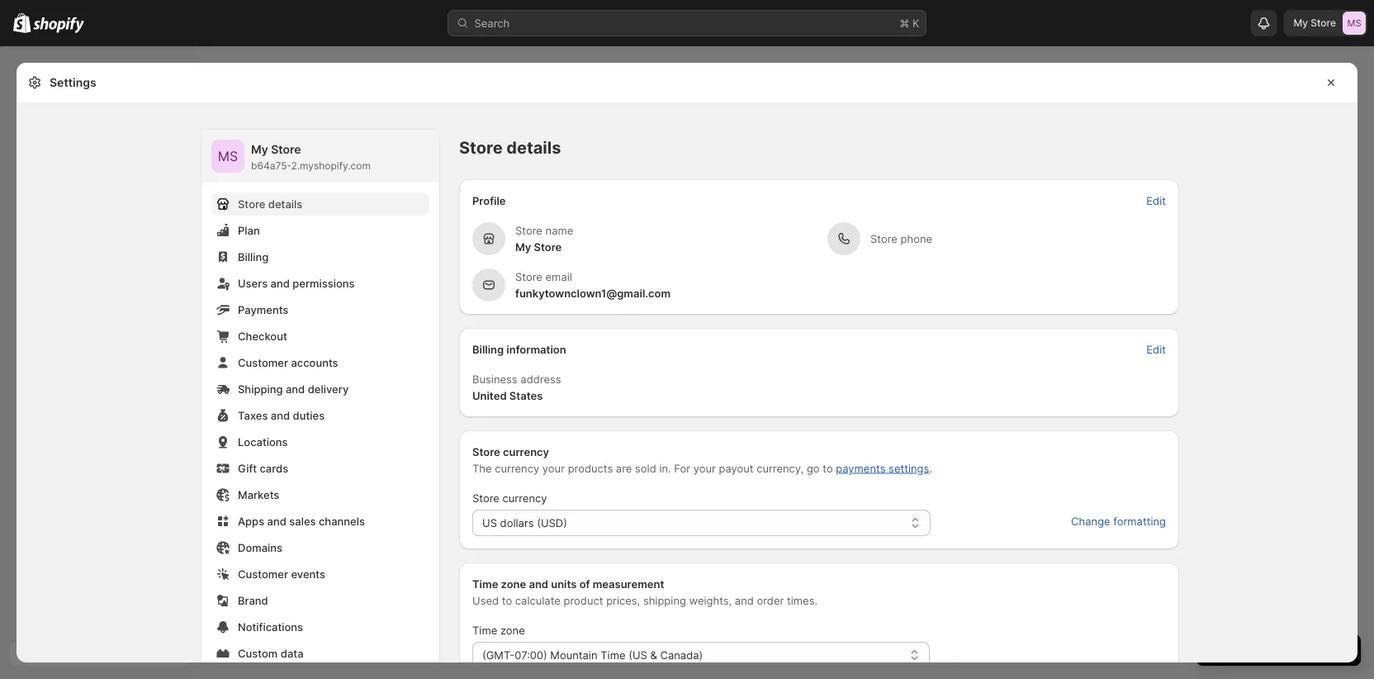 Task type: vqa. For each thing, say whether or not it's contained in the screenshot.
top 'currency'
yes



Task type: describe. For each thing, give the bounding box(es) containing it.
used
[[473, 594, 499, 607]]

users and permissions
[[238, 277, 355, 290]]

prices,
[[607, 594, 641, 607]]

notifications link
[[212, 616, 430, 639]]

my inside the store name my store
[[516, 240, 531, 253]]

2 vertical spatial time
[[601, 649, 626, 661]]

.
[[930, 462, 933, 475]]

address
[[521, 373, 561, 385]]

1 horizontal spatial details
[[507, 138, 561, 158]]

plan
[[238, 224, 260, 237]]

business address united states
[[473, 373, 561, 402]]

07:00)
[[515, 649, 548, 661]]

notifications
[[238, 620, 303, 633]]

(gmt-07:00) mountain time (us & canada)
[[483, 649, 703, 661]]

profile
[[473, 194, 506, 207]]

plan link
[[212, 219, 430, 242]]

zone for time zone
[[501, 624, 525, 637]]

business
[[473, 373, 518, 385]]

for
[[674, 462, 691, 475]]

to inside time zone and units of measurement used to calculate product prices, shipping weights, and order times.
[[502, 594, 512, 607]]

delivery
[[308, 383, 349, 395]]

billing information
[[473, 343, 567, 356]]

product
[[564, 594, 604, 607]]

sales
[[289, 515, 316, 528]]

events
[[291, 568, 326, 580]]

cards
[[260, 462, 288, 475]]

gift cards
[[238, 462, 288, 475]]

customer events
[[238, 568, 326, 580]]

zone for time zone and units of measurement used to calculate product prices, shipping weights, and order times.
[[501, 578, 526, 590]]

mountain
[[551, 649, 598, 661]]

dollars
[[500, 516, 534, 529]]

customer for customer events
[[238, 568, 288, 580]]

currency,
[[757, 462, 804, 475]]

customer accounts link
[[212, 351, 430, 374]]

shipping and delivery
[[238, 383, 349, 395]]

store email funkytownclown1@gmail.com
[[516, 270, 671, 300]]

search
[[475, 17, 510, 29]]

sold
[[635, 462, 657, 475]]

billing for billing information
[[473, 343, 504, 356]]

units
[[551, 578, 577, 590]]

and for users
[[271, 277, 290, 290]]

payments link
[[212, 298, 430, 321]]

checkout
[[238, 330, 287, 342]]

domains
[[238, 541, 283, 554]]

united
[[473, 389, 507, 402]]

1 horizontal spatial store details
[[459, 138, 561, 158]]

funkytownclown1@gmail.com
[[516, 287, 671, 300]]

custom
[[238, 647, 278, 660]]

1 horizontal spatial shopify image
[[33, 17, 84, 33]]

shipping and delivery link
[[212, 378, 430, 401]]

domains link
[[212, 536, 430, 559]]

store inside store email funkytownclown1@gmail.com
[[516, 270, 543, 283]]

time for time zone and units of measurement used to calculate product prices, shipping weights, and order times.
[[473, 578, 498, 590]]

and for shipping
[[286, 383, 305, 395]]

settings
[[50, 76, 96, 90]]

gift cards link
[[212, 457, 430, 480]]

change formatting
[[1072, 515, 1167, 528]]

edit button for billing information
[[1137, 338, 1177, 361]]

my for my store b64a75-2.myshopify.com
[[251, 143, 268, 157]]

and for apps
[[267, 515, 287, 528]]

2.myshopify.com
[[291, 160, 371, 172]]

formatting
[[1114, 515, 1167, 528]]

0 horizontal spatial shopify image
[[13, 13, 31, 33]]

taxes
[[238, 409, 268, 422]]

states
[[510, 389, 543, 402]]

gift
[[238, 462, 257, 475]]

us dollars (usd)
[[483, 516, 568, 529]]

billing link
[[212, 245, 430, 269]]

taxes and duties
[[238, 409, 325, 422]]

0 vertical spatial my store image
[[1343, 12, 1367, 35]]

currency for store currency the currency your products are sold in. for your payout currency, go to payments settings .
[[503, 445, 549, 458]]

edit button for profile
[[1137, 189, 1177, 212]]

currency for store currency
[[503, 492, 547, 504]]

time zone and units of measurement used to calculate product prices, shipping weights, and order times.
[[473, 578, 818, 607]]

store details inside the shop settings menu element
[[238, 197, 303, 210]]

⌘ k
[[900, 17, 920, 29]]

users and permissions link
[[212, 272, 430, 295]]

shop settings menu element
[[202, 130, 440, 679]]

k
[[913, 17, 920, 29]]

information
[[507, 343, 567, 356]]



Task type: locate. For each thing, give the bounding box(es) containing it.
change formatting button
[[1062, 510, 1177, 533]]

details
[[507, 138, 561, 158], [268, 197, 303, 210]]

0 vertical spatial zone
[[501, 578, 526, 590]]

my
[[1294, 17, 1309, 29], [251, 143, 268, 157], [516, 240, 531, 253]]

and right 'apps'
[[267, 515, 287, 528]]

1 vertical spatial time
[[473, 624, 498, 637]]

billing up business
[[473, 343, 504, 356]]

1 edit button from the top
[[1137, 189, 1177, 212]]

1 vertical spatial zone
[[501, 624, 525, 637]]

store currency the currency your products are sold in. for your payout currency, go to payments settings .
[[473, 445, 933, 475]]

data
[[281, 647, 304, 660]]

0 vertical spatial customer
[[238, 356, 288, 369]]

and left order
[[735, 594, 754, 607]]

0 horizontal spatial your
[[543, 462, 565, 475]]

1 vertical spatial edit button
[[1137, 338, 1177, 361]]

1 vertical spatial customer
[[238, 568, 288, 580]]

locations
[[238, 435, 288, 448]]

my inside my store b64a75-2.myshopify.com
[[251, 143, 268, 157]]

payments
[[238, 303, 289, 316]]

1 vertical spatial edit
[[1147, 343, 1167, 356]]

billing
[[238, 250, 269, 263], [473, 343, 504, 356]]

products
[[568, 462, 613, 475]]

0 vertical spatial details
[[507, 138, 561, 158]]

customer inside 'link'
[[238, 356, 288, 369]]

time up used
[[473, 578, 498, 590]]

go
[[807, 462, 820, 475]]

shipping
[[238, 383, 283, 395]]

shopify image
[[13, 13, 31, 33], [33, 17, 84, 33]]

0 vertical spatial edit button
[[1137, 189, 1177, 212]]

0 vertical spatial billing
[[238, 250, 269, 263]]

0 vertical spatial store details
[[459, 138, 561, 158]]

your left products
[[543, 462, 565, 475]]

name
[[546, 224, 574, 237]]

apps
[[238, 515, 264, 528]]

accounts
[[291, 356, 338, 369]]

0 horizontal spatial my store image
[[212, 140, 245, 173]]

channels
[[319, 515, 365, 528]]

0 vertical spatial to
[[823, 462, 833, 475]]

store inside my store b64a75-2.myshopify.com
[[271, 143, 301, 157]]

my for my store
[[1294, 17, 1309, 29]]

are
[[616, 462, 632, 475]]

store details up plan in the top left of the page
[[238, 197, 303, 210]]

custom data
[[238, 647, 304, 660]]

1 horizontal spatial my store image
[[1343, 12, 1367, 35]]

1 vertical spatial my
[[251, 143, 268, 157]]

custom data link
[[212, 642, 430, 665]]

apps and sales channels
[[238, 515, 365, 528]]

2 vertical spatial currency
[[503, 492, 547, 504]]

brand link
[[212, 589, 430, 612]]

users
[[238, 277, 268, 290]]

(gmt-
[[483, 649, 515, 661]]

zone
[[501, 578, 526, 590], [501, 624, 525, 637]]

store details up profile
[[459, 138, 561, 158]]

my store image right the my store
[[1343, 12, 1367, 35]]

and right taxes on the left bottom of the page
[[271, 409, 290, 422]]

to right 'go' at the right of page
[[823, 462, 833, 475]]

edit for billing information
[[1147, 343, 1167, 356]]

1 vertical spatial billing
[[473, 343, 504, 356]]

payments settings link
[[836, 462, 930, 475]]

in.
[[660, 462, 671, 475]]

time left (us
[[601, 649, 626, 661]]

store name my store
[[516, 224, 574, 253]]

duties
[[293, 409, 325, 422]]

and down customer accounts
[[286, 383, 305, 395]]

b64a75-
[[251, 160, 291, 172]]

1 edit from the top
[[1147, 194, 1167, 207]]

time up (gmt-
[[473, 624, 498, 637]]

customer for customer accounts
[[238, 356, 288, 369]]

2 vertical spatial my
[[516, 240, 531, 253]]

to inside store currency the currency your products are sold in. for your payout currency, go to payments settings .
[[823, 462, 833, 475]]

edit
[[1147, 194, 1167, 207], [1147, 343, 1167, 356]]

billing for billing
[[238, 250, 269, 263]]

shipping
[[644, 594, 687, 607]]

my store image inside the shop settings menu element
[[212, 140, 245, 173]]

store inside store currency the currency your products are sold in. for your payout currency, go to payments settings .
[[473, 445, 501, 458]]

customer events link
[[212, 563, 430, 586]]

0 vertical spatial time
[[473, 578, 498, 590]]

your right for
[[694, 462, 716, 475]]

of
[[580, 578, 590, 590]]

(us
[[629, 649, 648, 661]]

us
[[483, 516, 497, 529]]

store details
[[459, 138, 561, 158], [238, 197, 303, 210]]

1 horizontal spatial my
[[516, 240, 531, 253]]

1 horizontal spatial billing
[[473, 343, 504, 356]]

order
[[757, 594, 784, 607]]

1 horizontal spatial your
[[694, 462, 716, 475]]

1 customer from the top
[[238, 356, 288, 369]]

1 vertical spatial store details
[[238, 197, 303, 210]]

settings dialog
[[17, 63, 1358, 679]]

time for time zone
[[473, 624, 498, 637]]

and up calculate on the left of the page
[[529, 578, 549, 590]]

weights,
[[690, 594, 732, 607]]

billing inside the billing link
[[238, 250, 269, 263]]

zone up (gmt-
[[501, 624, 525, 637]]

0 horizontal spatial billing
[[238, 250, 269, 263]]

0 vertical spatial currency
[[503, 445, 549, 458]]

0 horizontal spatial to
[[502, 594, 512, 607]]

markets link
[[212, 483, 430, 506]]

0 horizontal spatial store details
[[238, 197, 303, 210]]

2 horizontal spatial my
[[1294, 17, 1309, 29]]

email
[[546, 270, 573, 283]]

ms button
[[212, 140, 245, 173]]

customer down the domains
[[238, 568, 288, 580]]

to right used
[[502, 594, 512, 607]]

apps and sales channels link
[[212, 510, 430, 533]]

checkout link
[[212, 325, 430, 348]]

store phone
[[871, 232, 933, 245]]

zone inside time zone and units of measurement used to calculate product prices, shipping weights, and order times.
[[501, 578, 526, 590]]

0 vertical spatial edit
[[1147, 194, 1167, 207]]

times.
[[787, 594, 818, 607]]

dialog
[[1365, 63, 1375, 663]]

and for taxes
[[271, 409, 290, 422]]

2 edit from the top
[[1147, 343, 1167, 356]]

1 vertical spatial to
[[502, 594, 512, 607]]

time inside time zone and units of measurement used to calculate product prices, shipping weights, and order times.
[[473, 578, 498, 590]]

change
[[1072, 515, 1111, 528]]

billing up users
[[238, 250, 269, 263]]

0 horizontal spatial my
[[251, 143, 268, 157]]

2 edit button from the top
[[1137, 338, 1177, 361]]

time zone
[[473, 624, 525, 637]]

0 horizontal spatial details
[[268, 197, 303, 210]]

locations link
[[212, 430, 430, 454]]

the
[[473, 462, 492, 475]]

and right users
[[271, 277, 290, 290]]

my store image
[[1343, 12, 1367, 35], [212, 140, 245, 173]]

time
[[473, 578, 498, 590], [473, 624, 498, 637], [601, 649, 626, 661]]

customer accounts
[[238, 356, 338, 369]]

measurement
[[593, 578, 665, 590]]

&
[[651, 649, 657, 661]]

settings
[[889, 462, 930, 475]]

my store image left b64a75-
[[212, 140, 245, 173]]

customer
[[238, 356, 288, 369], [238, 568, 288, 580]]

my store
[[1294, 17, 1337, 29]]

customer down checkout
[[238, 356, 288, 369]]

0 vertical spatial my
[[1294, 17, 1309, 29]]

brand
[[238, 594, 268, 607]]

payout
[[719, 462, 754, 475]]

calculate
[[515, 594, 561, 607]]

⌘
[[900, 17, 910, 29]]

markets
[[238, 488, 280, 501]]

1 vertical spatial details
[[268, 197, 303, 210]]

1 horizontal spatial to
[[823, 462, 833, 475]]

2 customer from the top
[[238, 568, 288, 580]]

taxes and duties link
[[212, 404, 430, 427]]

my store b64a75-2.myshopify.com
[[251, 143, 371, 172]]

edit for profile
[[1147, 194, 1167, 207]]

zone up calculate on the left of the page
[[501, 578, 526, 590]]

1 vertical spatial currency
[[495, 462, 540, 475]]

2 your from the left
[[694, 462, 716, 475]]

details inside the shop settings menu element
[[268, 197, 303, 210]]

(usd)
[[537, 516, 568, 529]]

and
[[271, 277, 290, 290], [286, 383, 305, 395], [271, 409, 290, 422], [267, 515, 287, 528], [529, 578, 549, 590], [735, 594, 754, 607]]

1 vertical spatial my store image
[[212, 140, 245, 173]]

1 your from the left
[[543, 462, 565, 475]]

canada)
[[661, 649, 703, 661]]

store currency
[[473, 492, 547, 504]]



